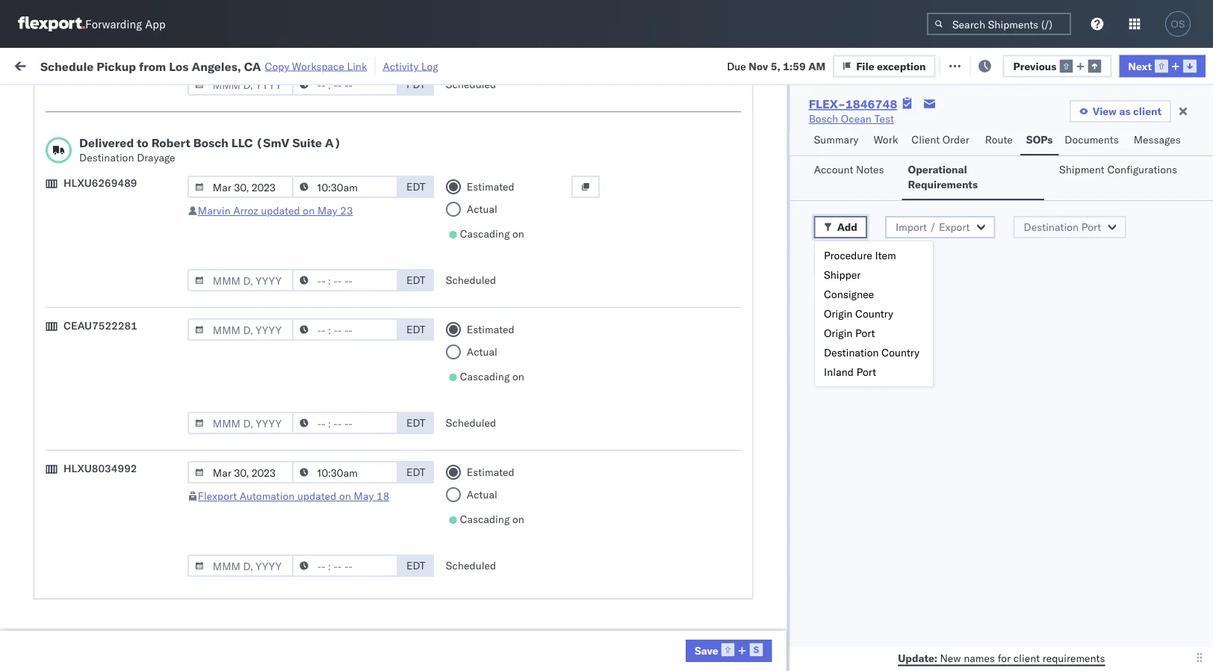 Task type: vqa. For each thing, say whether or not it's contained in the screenshot.
11:59 PM PST, Jan 12, 2023
no



Task type: locate. For each thing, give the bounding box(es) containing it.
0 vertical spatial requirements
[[824, 289, 886, 302]]

0 horizontal spatial destination
[[79, 151, 134, 164]]

file exception down search shipments (/) text field
[[959, 58, 1029, 71]]

4 hlxu6269489, from the top
[[1000, 281, 1077, 294]]

numbers down "container"
[[921, 128, 958, 139]]

1 ceau7522281, from the top
[[921, 182, 997, 195]]

1889466
[[857, 347, 903, 360], [857, 380, 903, 393]]

may for 23
[[318, 204, 338, 217]]

mmm d, yyyy text field for second -- : -- -- text box from the bottom of the page
[[187, 318, 294, 341]]

hlxu6269489, for second schedule delivery appointment button from the top of the page
[[1000, 281, 1077, 294]]

1 resize handle column header from the left
[[214, 116, 232, 671]]

1 1889466 from the top
[[857, 347, 903, 360]]

-- : -- -- text field for 2nd mmm d, yyyy text box from the top
[[292, 412, 398, 434]]

4 schedule delivery appointment from the top
[[34, 511, 184, 524]]

message (0)
[[200, 58, 262, 71]]

2130384
[[857, 643, 903, 656]]

4 schedule pickup from los angeles, ca button from the top
[[34, 470, 212, 501]]

1 vertical spatial 1889466
[[857, 380, 903, 393]]

fcl for schedule pickup from los angeles, ca button corresponding to 1:59 am cdt, nov 5, 2022
[[491, 216, 510, 229]]

1 vertical spatial may
[[354, 490, 374, 503]]

0 vertical spatial estimated
[[467, 180, 515, 193]]

estimated for marvin arroz updated on may 23
[[467, 180, 515, 193]]

jan left '25,'
[[312, 577, 328, 590]]

4 lagerfeld from the top
[[802, 643, 846, 656]]

jan for 23,
[[317, 544, 334, 558]]

import for import / export
[[896, 220, 927, 234]]

0 vertical spatial -- : -- -- text field
[[292, 176, 398, 198]]

4 fcl from the top
[[491, 314, 510, 327]]

port down 0 requirements at the top
[[856, 327, 876, 340]]

1 vertical spatial 23,
[[337, 544, 353, 558]]

scheduled for hlxu8034992
[[446, 559, 496, 572]]

notes
[[857, 163, 885, 176]]

hlxu8034992 for 4th schedule delivery appointment button from the bottom schedule delivery appointment link
[[1079, 182, 1153, 195]]

3 ocean fcl from the top
[[457, 281, 510, 294]]

0 horizontal spatial requirements
[[824, 289, 886, 302]]

ceau7522281, for 4th schedule delivery appointment button from the bottom
[[921, 182, 997, 195]]

1889466 down procedure item shipper consignee origin country origin port destination country inland port
[[857, 380, 903, 393]]

delivery up confirm pickup from los angeles, ca
[[81, 379, 120, 392]]

cst, up 1:59 am cst, jan 13, 2023
[[286, 446, 309, 459]]

confirm inside confirm pickup from los angeles, ca
[[34, 405, 73, 418]]

0 horizontal spatial may
[[318, 204, 338, 217]]

mmm d, yyyy text field for 2nd -- : -- -- text field from the top of the page
[[187, 269, 294, 291]]

:
[[344, 93, 347, 104]]

1846748 for second schedule delivery appointment button from the top of the page
[[857, 281, 903, 294]]

cascading for marvin arroz updated on may 23
[[460, 227, 510, 240]]

1 vertical spatial upload customs clearance documents button
[[34, 305, 212, 337]]

nov for upload customs clearance documents button for 1:00 am cst, nov 9, 2022
[[312, 314, 331, 327]]

1 ceau7522281, hlxu6269489, hlxu8034992 from the top
[[921, 182, 1153, 195]]

estimated for flexport automation updated on may 18
[[467, 466, 515, 479]]

1 vertical spatial actual
[[467, 345, 498, 358]]

confirm delivery button
[[34, 444, 114, 461]]

1 vertical spatial 2023
[[356, 544, 381, 558]]

schedule for 4th schedule delivery appointment button from the bottom
[[34, 182, 79, 195]]

add button
[[814, 216, 868, 238]]

5, down 19,
[[335, 216, 344, 229]]

2022 for 4th schedule delivery appointment button from the bottom
[[347, 183, 373, 196]]

5, for schedule pickup from los angeles, ca button corresponding to 1:59 am cdt, nov 5, 2022
[[335, 216, 344, 229]]

1:59 up arroz
[[241, 183, 263, 196]]

inland
[[824, 365, 854, 379]]

schedule delivery appointment button up confirm pickup from los angeles, ca
[[34, 379, 184, 395]]

23, up '25,'
[[337, 544, 353, 558]]

from
[[139, 58, 166, 73], [116, 207, 138, 220], [116, 240, 138, 253], [116, 339, 138, 352], [110, 405, 132, 418], [116, 470, 138, 484], [116, 536, 138, 549], [116, 569, 138, 582]]

ready for work, blocked, in progress
[[114, 93, 270, 104]]

3 scheduled from the top
[[446, 416, 496, 429]]

2 upload customs clearance documents link from the top
[[34, 305, 212, 335]]

0 horizontal spatial exception
[[877, 59, 926, 72]]

0 vertical spatial cascading on
[[460, 227, 525, 240]]

destination up inland at the bottom right of page
[[824, 346, 879, 359]]

work up 1660288
[[874, 133, 899, 146]]

1 horizontal spatial may
[[354, 490, 374, 503]]

1 vertical spatial origin
[[824, 327, 853, 340]]

mmm d, yyyy text field up the 1:59 am cst, jan 25, 2023
[[187, 555, 294, 577]]

for left work,
[[142, 93, 155, 104]]

netherlands
[[34, 551, 93, 564]]

angeles, inside confirm pickup from los angeles, ca
[[154, 405, 195, 418]]

customs
[[71, 142, 113, 155], [71, 306, 113, 319], [71, 602, 113, 615]]

1 vertical spatial cascading
[[460, 370, 510, 383]]

from for third schedule pickup from los angeles, ca button from the top of the page
[[116, 339, 138, 352]]

mmm d, yyyy text field up 8:00
[[187, 412, 294, 434]]

2 actual from the top
[[467, 345, 498, 358]]

flex-1846748 up procedure
[[825, 216, 903, 229]]

dec left 24,
[[312, 446, 331, 459]]

1 cdt, from the top
[[286, 150, 310, 163]]

risk
[[309, 58, 326, 71]]

account inside button
[[814, 163, 854, 176]]

nov left 23
[[313, 216, 332, 229]]

numbers inside the container numbers
[[921, 128, 958, 139]]

4 appointment from the top
[[122, 511, 184, 524]]

-- : -- -- text field up '25,'
[[292, 555, 398, 577]]

1 vertical spatial confirm
[[34, 445, 73, 458]]

workitem
[[16, 122, 56, 133]]

2 vertical spatial cascading
[[460, 513, 510, 526]]

no
[[350, 93, 362, 104]]

1 upload customs clearance documents button from the top
[[34, 141, 212, 172]]

1 vertical spatial -- : -- -- text field
[[292, 318, 398, 341]]

uetu5238478
[[1001, 347, 1073, 360], [1001, 380, 1073, 393]]

schedule pickup from los angeles, ca button for 1:59 am cst, jan 13, 2023
[[34, 470, 212, 501]]

bosch ocean test link
[[809, 111, 895, 126]]

schedule delivery appointment down 'delivered'
[[34, 182, 184, 195]]

1 vertical spatial upload customs clearance documents link
[[34, 305, 212, 335]]

workitem button
[[9, 119, 217, 134]]

1846748 up flex id button
[[846, 96, 898, 111]]

759
[[274, 58, 294, 71]]

on
[[365, 58, 377, 71], [303, 204, 315, 217], [513, 227, 525, 240], [513, 370, 525, 383], [339, 490, 351, 503], [513, 513, 525, 526]]

0 vertical spatial import
[[126, 58, 160, 71]]

4 integration test account - karl lagerfeld from the top
[[652, 643, 846, 656]]

ca for schedule pickup from los angeles, ca button associated with 1:59 am cst, jan 25, 2023
[[34, 584, 49, 597]]

ocean
[[841, 112, 872, 125], [457, 183, 488, 196], [587, 183, 617, 196], [457, 216, 488, 229], [457, 281, 488, 294], [457, 314, 488, 327], [457, 347, 488, 360], [457, 380, 488, 393], [457, 413, 488, 426], [457, 446, 488, 459], [587, 446, 617, 459], [684, 446, 715, 459], [457, 479, 488, 492], [457, 512, 488, 525]]

cdt, for upload customs clearance documents button corresponding to 2:00 am cdt, aug 19, 2022
[[286, 150, 310, 163]]

0 vertical spatial upload
[[34, 142, 68, 155]]

updated down 8:00 am cst, dec 24, 2022
[[297, 490, 337, 503]]

1846748 up shipper
[[857, 248, 903, 262]]

mmm d, yyyy text field down 8:00
[[187, 461, 294, 484]]

3 cascading on from the top
[[460, 513, 525, 526]]

los for 2nd schedule pickup from los angeles, ca button
[[141, 240, 158, 253]]

2 vertical spatial upload customs clearance documents link
[[34, 601, 212, 631]]

updated for automation
[[297, 490, 337, 503]]

1 schedule pickup from los angeles, ca from the top
[[34, 207, 201, 235]]

schedule for schedule pickup from los angeles, ca button corresponding to 1:59 am cst, jan 13, 2023
[[34, 470, 79, 484]]

schedule for 1st schedule delivery appointment button from the bottom of the page
[[34, 511, 79, 524]]

2022 down 19,
[[347, 216, 373, 229]]

1846748 down 0 requirements at the top
[[857, 314, 903, 327]]

2022 right 9,
[[346, 314, 372, 327]]

cst, up 8:00 am cst, dec 24, 2022
[[285, 413, 308, 426]]

upload customs clearance documents for 2:00
[[34, 142, 164, 170]]

1 vertical spatial upload customs clearance documents
[[34, 306, 164, 334]]

file down search shipments (/) text field
[[959, 58, 977, 71]]

2022 up 23
[[347, 183, 373, 196]]

by:
[[54, 92, 68, 105]]

angeles, for schedule pickup from los angeles, ca button associated with 1:59 am cst, jan 25, 2023
[[160, 569, 201, 582]]

2 vertical spatial destination
[[824, 346, 879, 359]]

1 ocean fcl from the top
[[457, 183, 510, 196]]

/
[[930, 220, 937, 234]]

delivery down 'delivered'
[[81, 182, 120, 195]]

schedule delivery appointment link for 4th schedule delivery appointment button from the bottom
[[34, 181, 184, 196]]

container numbers button
[[913, 113, 995, 140]]

Search Shipments (/) text field
[[927, 13, 1072, 35]]

appointment down drayage at the top
[[122, 182, 184, 195]]

0 vertical spatial mmm d, yyyy text field
[[187, 73, 294, 96]]

schedule delivery appointment link down 'delivered'
[[34, 181, 184, 196]]

flex-2130384 button
[[801, 639, 906, 660], [801, 639, 906, 660]]

1 vertical spatial dec
[[312, 446, 331, 459]]

pickup inside confirm pickup from los angeles, ca
[[75, 405, 108, 418]]

schedule delivery appointment for 3rd schedule delivery appointment button from the top
[[34, 379, 184, 392]]

flex-1889466 down inland at the bottom right of page
[[825, 380, 903, 393]]

schedule pickup from los angeles, ca for 1:59 am cdt, nov 5, 2022
[[34, 207, 201, 235]]

flex-1889466 up inland at the bottom right of page
[[825, 347, 903, 360]]

3 estimated from the top
[[467, 466, 515, 479]]

schedule pickup from los angeles, ca link for 1:59 am cst, jan 13, 2023
[[34, 470, 212, 500]]

schedule delivery appointment up confirm pickup from los angeles, ca
[[34, 379, 184, 392]]

1 vertical spatial updated
[[297, 490, 337, 503]]

1 vertical spatial upload
[[34, 306, 68, 319]]

schedule pickup from los angeles, ca up ceau7522281
[[34, 240, 201, 268]]

0 horizontal spatial import
[[126, 58, 160, 71]]

0 vertical spatial uetu5238478
[[1001, 347, 1073, 360]]

cst, for 6:00 pm cst, dec 23, 2022
[[285, 413, 308, 426]]

0 vertical spatial 1:59 am cdt, nov 5, 2022
[[241, 183, 373, 196]]

1 horizontal spatial requirements
[[1043, 651, 1106, 664]]

arroz
[[233, 204, 258, 217]]

item
[[875, 249, 897, 262]]

7 fcl from the top
[[491, 413, 510, 426]]

1 vertical spatial 1:59 am cdt, nov 5, 2022
[[241, 216, 373, 229]]

ca for confirm pickup from los angeles, ca button
[[34, 420, 49, 433]]

batch
[[1131, 58, 1160, 71]]

nov
[[749, 59, 769, 72], [313, 183, 332, 196], [313, 216, 332, 229], [313, 281, 332, 294], [312, 314, 331, 327]]

10:30 pm cst, jan 23, 2023
[[241, 544, 381, 558]]

port down shipment configurations button
[[1082, 220, 1102, 234]]

205 on track
[[343, 58, 404, 71]]

work up work,
[[162, 58, 188, 71]]

2022 for upload customs clearance documents button for 1:00 am cst, nov 9, 2022
[[346, 314, 372, 327]]

import left /
[[896, 220, 927, 234]]

0 vertical spatial lhuu7894563,
[[921, 347, 998, 360]]

23
[[340, 204, 353, 217]]

cst, for 10:30 pm cst, jan 23, 2023
[[291, 544, 315, 558]]

schedule delivery appointment up ceau7522281
[[34, 281, 184, 294]]

0 vertical spatial consignee
[[824, 288, 875, 301]]

export
[[939, 220, 970, 234]]

1846748 down notes
[[857, 183, 903, 196]]

2 vertical spatial 1:59 am cdt, nov 5, 2022
[[241, 281, 373, 294]]

2022 up 1:00 am cst, nov 9, 2022
[[347, 281, 373, 294]]

next
[[1129, 59, 1152, 72]]

route button
[[980, 126, 1021, 155]]

pickup for confirm pickup from los angeles, ca button
[[75, 405, 108, 418]]

0 vertical spatial confirm
[[34, 405, 73, 418]]

bosch
[[809, 112, 839, 125], [193, 135, 229, 150], [555, 183, 584, 196], [555, 446, 584, 459], [652, 446, 681, 459]]

1 cascading from the top
[[460, 227, 510, 240]]

procedure
[[824, 249, 873, 262]]

pm right 10:30
[[272, 544, 289, 558]]

1:59 down 8:00
[[241, 479, 263, 492]]

names
[[964, 651, 995, 664]]

1846748 for schedule pickup from los angeles, ca button corresponding to 1:59 am cdt, nov 5, 2022
[[857, 216, 903, 229]]

cdt, up 1:00 am cst, nov 9, 2022
[[286, 281, 310, 294]]

4 ocean fcl from the top
[[457, 314, 510, 327]]

0 vertical spatial work
[[162, 58, 188, 71]]

9 resize handle column header from the left
[[1179, 116, 1197, 671]]

2023 for 1:59 am cst, jan 25, 2023
[[350, 577, 376, 590]]

flex-
[[809, 96, 846, 111], [825, 150, 857, 163], [825, 183, 857, 196], [825, 216, 857, 229], [825, 248, 857, 262], [825, 281, 857, 294], [825, 314, 857, 327], [825, 347, 857, 360], [825, 380, 857, 393], [825, 643, 857, 656]]

ca for schedule pickup from los angeles, ca button corresponding to 1:59 am cst, jan 13, 2023
[[34, 485, 49, 498]]

1 vertical spatial uetu5238478
[[1001, 380, 1073, 393]]

los for schedule pickup from los angeles, ca button corresponding to 1:59 am cdt, nov 5, 2022
[[141, 207, 158, 220]]

5, up 23
[[335, 183, 344, 196]]

5 ceau7522281, from the top
[[921, 314, 997, 327]]

2 vertical spatial -- : -- -- text field
[[292, 412, 398, 434]]

2 vertical spatial upload
[[34, 602, 68, 615]]

0 vertical spatial origin
[[824, 307, 853, 320]]

2 vertical spatial clearance
[[116, 602, 164, 615]]

0 vertical spatial flex-1889466
[[825, 347, 903, 360]]

batch action
[[1131, 58, 1195, 71]]

cdt, left 23
[[286, 216, 310, 229]]

0 vertical spatial lhuu7894563, uetu5238478
[[921, 347, 1073, 360]]

8:00 am cst, dec 24, 2022
[[241, 446, 379, 459]]

3 actual from the top
[[467, 488, 498, 501]]

3 edt from the top
[[407, 323, 426, 336]]

schedule pickup from los angeles, ca down ceau7522281
[[34, 339, 201, 367]]

2 vertical spatial mmm d, yyyy text field
[[187, 318, 294, 341]]

confirm up the "confirm delivery"
[[34, 405, 73, 418]]

6 fcl from the top
[[491, 380, 510, 393]]

0 vertical spatial upload customs clearance documents
[[34, 142, 164, 170]]

port right inland at the bottom right of page
[[857, 365, 877, 379]]

-
[[771, 512, 777, 525], [771, 544, 777, 558], [771, 610, 777, 623], [771, 643, 777, 656]]

MMM D, YYYY text field
[[187, 73, 294, 96], [187, 269, 294, 291], [187, 318, 294, 341]]

file up flex-1846748 "link"
[[857, 59, 875, 72]]

2 vertical spatial 2023
[[350, 577, 376, 590]]

1 vertical spatial for
[[998, 651, 1011, 664]]

hlxu8034992 for schedule delivery appointment link related to second schedule delivery appointment button from the top of the page
[[1079, 281, 1153, 294]]

consignee right bookings
[[721, 479, 771, 492]]

angeles, for schedule pickup from los angeles, ca button corresponding to 1:59 am cdt, nov 5, 2022
[[160, 207, 201, 220]]

0 vertical spatial updated
[[261, 204, 300, 217]]

schedule delivery appointment link up confirm pickup from los angeles, ca
[[34, 379, 184, 393]]

schedule for schedule pickup from rotterdam, netherlands "button" on the left bottom of the page
[[34, 536, 79, 549]]

1 vertical spatial test123456
[[1018, 216, 1081, 229]]

as
[[1120, 105, 1131, 118]]

5, up 9,
[[335, 281, 344, 294]]

cdt, for schedule pickup from los angeles, ca button corresponding to 1:59 am cdt, nov 5, 2022
[[286, 216, 310, 229]]

1889466 down 0 requirements at the top
[[857, 347, 903, 360]]

1 vertical spatial customs
[[71, 306, 113, 319]]

2 lagerfeld from the top
[[802, 544, 846, 558]]

edt for 3rd -- : -- -- text field from the top
[[407, 466, 426, 479]]

1:59 am cst, jan 25, 2023
[[241, 577, 376, 590]]

1 mmm d, yyyy text field from the top
[[187, 176, 294, 198]]

import for import work
[[126, 58, 160, 71]]

5, for 4th schedule delivery appointment button from the bottom
[[335, 183, 344, 196]]

MMM D, YYYY text field
[[187, 176, 294, 198], [187, 412, 294, 434], [187, 461, 294, 484], [187, 555, 294, 577]]

1 hlxu6269489, from the top
[[1000, 182, 1077, 195]]

0 vertical spatial actual
[[467, 203, 498, 216]]

1 horizontal spatial consignee
[[824, 288, 875, 301]]

for right names
[[998, 651, 1011, 664]]

2 hlxu6269489, from the top
[[1000, 215, 1077, 228]]

dec for 23,
[[311, 413, 331, 426]]

1 actual from the top
[[467, 203, 498, 216]]

pickup inside schedule pickup from rotterdam, netherlands
[[81, 536, 114, 549]]

1 vertical spatial flex-1889466
[[825, 380, 903, 393]]

2023 right '25,'
[[350, 577, 376, 590]]

messages button
[[1128, 126, 1189, 155]]

test123456 down ymluw236679313
[[1018, 183, 1081, 196]]

1 clearance from the top
[[116, 142, 164, 155]]

schedule for 3rd schedule delivery appointment button from the top
[[34, 379, 79, 392]]

-- : -- -- text field down 24,
[[292, 461, 398, 484]]

10 fcl from the top
[[491, 512, 510, 525]]

ceau7522281, for upload customs clearance documents button for 1:00 am cst, nov 9, 2022
[[921, 314, 997, 327]]

1 lhuu7894563, from the top
[[921, 347, 998, 360]]

pickup for third schedule pickup from los angeles, ca button from the top of the page
[[81, 339, 114, 352]]

documents button
[[1059, 126, 1128, 155]]

schedule pickup from los angeles, ca button down schedule pickup from rotterdam, netherlands "button" on the left bottom of the page
[[34, 568, 212, 600]]

2022 for confirm pickup from los angeles, ca button
[[352, 413, 378, 426]]

0 vertical spatial may
[[318, 204, 338, 217]]

angeles, for third schedule pickup from los angeles, ca button from the top of the page
[[160, 339, 201, 352]]

at
[[297, 58, 306, 71]]

2 fcl from the top
[[491, 216, 510, 229]]

2 vertical spatial estimated
[[467, 466, 515, 479]]

ca for 2nd schedule pickup from los angeles, ca button
[[34, 255, 49, 268]]

cst, for 1:00 am cst, nov 9, 2022
[[286, 314, 309, 327]]

pm right 6:00
[[266, 413, 282, 426]]

updated for arroz
[[261, 204, 300, 217]]

1846748
[[846, 96, 898, 111], [857, 183, 903, 196], [857, 216, 903, 229], [857, 248, 903, 262], [857, 281, 903, 294], [857, 314, 903, 327]]

scheduled for hlxu6269489
[[446, 274, 496, 287]]

2 vertical spatial cascading on
[[460, 513, 525, 526]]

deadline button
[[233, 119, 383, 134]]

from inside schedule pickup from rotterdam, netherlands
[[116, 536, 138, 549]]

schedule pickup from los angeles, ca button down hlxu6269489
[[34, 207, 212, 238]]

appointment up 'rotterdam,'
[[122, 511, 184, 524]]

from for confirm pickup from los angeles, ca button
[[110, 405, 132, 418]]

5 edt from the top
[[407, 466, 426, 479]]

los for confirm pickup from los angeles, ca button
[[135, 405, 152, 418]]

2 lhuu7894563, from the top
[[921, 380, 998, 393]]

updated right arroz
[[261, 204, 300, 217]]

schedule pickup from los angeles, ca button up ceau7522281
[[34, 240, 212, 271]]

1:59 up 1:00
[[241, 281, 263, 294]]

schedule delivery appointment link for 1st schedule delivery appointment button from the bottom of the page
[[34, 510, 184, 525]]

port inside button
[[1082, 220, 1102, 234]]

3 cascading from the top
[[460, 513, 510, 526]]

angeles, for schedule pickup from los angeles, ca button corresponding to 1:59 am cst, jan 13, 2023
[[160, 470, 201, 484]]

fcl
[[491, 183, 510, 196], [491, 216, 510, 229], [491, 281, 510, 294], [491, 314, 510, 327], [491, 347, 510, 360], [491, 380, 510, 393], [491, 413, 510, 426], [491, 446, 510, 459], [491, 479, 510, 492], [491, 512, 510, 525]]

to
[[137, 135, 148, 150]]

cst,
[[286, 314, 309, 327], [285, 413, 308, 426], [286, 446, 309, 459], [286, 479, 309, 492], [291, 544, 315, 558], [286, 577, 309, 590]]

destination for item
[[824, 346, 879, 359]]

3 ceau7522281, from the top
[[921, 248, 997, 261]]

log
[[421, 59, 439, 72]]

edt for -- : -- -- text box corresponding to 2nd mmm d, yyyy text box from the top
[[407, 416, 426, 429]]

numbers
[[1072, 122, 1109, 133], [921, 128, 958, 139]]

resize handle column header
[[214, 116, 232, 671], [380, 116, 398, 671], [432, 116, 450, 671], [529, 116, 547, 671], [626, 116, 644, 671], [776, 116, 794, 671], [895, 116, 913, 671], [993, 116, 1010, 671], [1179, 116, 1197, 671], [1187, 116, 1205, 671]]

-- : -- -- text field down 205
[[292, 73, 398, 96]]

23, for dec
[[333, 413, 349, 426]]

import
[[126, 58, 160, 71], [896, 220, 927, 234]]

3 mmm d, yyyy text field from the top
[[187, 318, 294, 341]]

2 schedule delivery appointment link from the top
[[34, 280, 184, 295]]

1 vertical spatial import
[[896, 220, 927, 234]]

1 vertical spatial jan
[[317, 544, 334, 558]]

los inside confirm pickup from los angeles, ca
[[135, 405, 152, 418]]

4 scheduled from the top
[[446, 559, 496, 572]]

country
[[856, 307, 894, 320], [882, 346, 920, 359]]

jan left the 13,
[[312, 479, 328, 492]]

3 1:59 am cdt, nov 5, 2022 from the top
[[241, 281, 373, 294]]

schedule pickup from rotterdam, netherlands
[[34, 536, 194, 564]]

2 vertical spatial customs
[[71, 602, 113, 615]]

2 ceau7522281, hlxu6269489, hlxu8034992 from the top
[[921, 215, 1153, 228]]

2 horizontal spatial destination
[[1024, 220, 1079, 234]]

2022 right 19,
[[354, 150, 380, 163]]

appointment for schedule delivery appointment link corresponding to 1st schedule delivery appointment button from the bottom of the page
[[122, 511, 184, 524]]

1 vertical spatial requirements
[[1043, 651, 1106, 664]]

2 edt from the top
[[407, 274, 426, 287]]

-- : -- -- text field up 9,
[[292, 269, 398, 291]]

may left 18
[[354, 490, 374, 503]]

container
[[921, 116, 961, 127]]

destination down 'delivered'
[[79, 151, 134, 164]]

1 vertical spatial clearance
[[116, 306, 164, 319]]

hlxu8034992
[[1079, 182, 1153, 195], [1079, 215, 1153, 228], [1079, 248, 1153, 261], [1079, 281, 1153, 294], [1079, 314, 1153, 327], [64, 462, 137, 475]]

a)
[[325, 135, 341, 150]]

0 horizontal spatial client
[[1014, 651, 1040, 664]]

work button
[[868, 126, 906, 155]]

dec up 8:00 am cst, dec 24, 2022
[[311, 413, 331, 426]]

flex-1846748 button
[[801, 179, 906, 200], [801, 179, 906, 200], [801, 212, 906, 233], [801, 212, 906, 233], [801, 245, 906, 266], [801, 245, 906, 266], [801, 278, 906, 299], [801, 278, 906, 299], [801, 311, 906, 331], [801, 311, 906, 331]]

-- : -- -- text field for 1st mmm d, yyyy text box from the top
[[292, 176, 398, 198]]

2 upload customs clearance documents from the top
[[34, 306, 164, 334]]

nov up 1:00 am cst, nov 9, 2022
[[313, 281, 332, 294]]

2 upload customs clearance documents button from the top
[[34, 305, 212, 337]]

3 hlxu6269489, from the top
[[1000, 248, 1077, 261]]

edt for -- : -- -- text box associated with 1st mmm d, yyyy text box from the top
[[407, 180, 426, 193]]

file exception
[[959, 58, 1029, 71], [857, 59, 926, 72]]

cst, left 9,
[[286, 314, 309, 327]]

2022 right 24,
[[353, 446, 379, 459]]

nov for schedule pickup from los angeles, ca button corresponding to 1:59 am cdt, nov 5, 2022
[[313, 216, 332, 229]]

cst, for 8:00 am cst, dec 24, 2022
[[286, 446, 309, 459]]

exception up flex-1846748 "link"
[[877, 59, 926, 72]]

0 vertical spatial upload customs clearance documents link
[[34, 141, 212, 171]]

hlxu8034992 for schedule pickup from los angeles, ca link related to 1:59 am cdt, nov 5, 2022
[[1079, 215, 1153, 228]]

from inside confirm pickup from los angeles, ca
[[110, 405, 132, 418]]

schedule inside schedule pickup from rotterdam, netherlands
[[34, 536, 79, 549]]

schedule pickup from los angeles, ca link for 1:59 am cdt, nov 5, 2022
[[34, 207, 212, 237]]

upload customs clearance documents
[[34, 142, 164, 170], [34, 306, 164, 334], [34, 602, 164, 630]]

-- : -- -- text field
[[292, 176, 398, 198], [292, 318, 398, 341], [292, 412, 398, 434]]

clearance
[[116, 142, 164, 155], [116, 306, 164, 319], [116, 602, 164, 615]]

Search Work text field
[[712, 53, 875, 76]]

nov down aug
[[313, 183, 332, 196]]

2023 left 18
[[350, 479, 376, 492]]

confirm delivery
[[34, 445, 114, 458]]

1 schedule pickup from los angeles, ca link from the top
[[34, 207, 212, 237]]

1 vertical spatial mmm d, yyyy text field
[[187, 269, 294, 291]]

5 fcl from the top
[[491, 347, 510, 360]]

1:59 right marvin
[[241, 216, 263, 229]]

shipment configurations
[[1060, 163, 1178, 176]]

4 -- : -- -- text field from the top
[[292, 555, 398, 577]]

destination inside delivered to robert bosch llc (smv suite a) destination drayage
[[79, 151, 134, 164]]

2 estimated from the top
[[467, 323, 515, 336]]

1:59 down 10:30
[[241, 577, 263, 590]]

0 vertical spatial clearance
[[116, 142, 164, 155]]

9,
[[334, 314, 344, 327]]

schedule delivery appointment link up ceau7522281
[[34, 280, 184, 295]]

1 upload customs clearance documents from the top
[[34, 142, 164, 170]]

0 vertical spatial 1889466
[[857, 347, 903, 360]]

(0)
[[242, 58, 262, 71]]

numbers inside button
[[1072, 122, 1109, 133]]

0 vertical spatial destination
[[79, 151, 134, 164]]

confirm pickup from los angeles, ca button
[[34, 404, 212, 435]]

schedule pickup from los angeles, ca button for 1:59 am cdt, nov 5, 2022
[[34, 207, 212, 238]]

2 schedule pickup from los angeles, ca from the top
[[34, 240, 201, 268]]

fcl for confirm pickup from los angeles, ca button
[[491, 413, 510, 426]]

for
[[142, 93, 155, 104], [998, 651, 1011, 664]]

1 vertical spatial lhuu7894563,
[[921, 380, 998, 393]]

2 cascading on from the top
[[460, 370, 525, 383]]

filtered
[[15, 92, 51, 105]]

new
[[941, 651, 962, 664]]

nyku9743990
[[921, 643, 994, 656]]

1:59 am cst, jan 13, 2023
[[241, 479, 376, 492]]

1 horizontal spatial client
[[1134, 105, 1162, 118]]

upload customs clearance documents link for 2:00 am cdt, aug 19, 2022
[[34, 141, 212, 171]]

1 schedule delivery appointment link from the top
[[34, 181, 184, 196]]

23, up 24,
[[333, 413, 349, 426]]

fcl for third schedule pickup from los angeles, ca button from the top of the page
[[491, 347, 510, 360]]

nov right due at top
[[749, 59, 769, 72]]

2 ceau7522281, from the top
[[921, 215, 997, 228]]

marvin
[[198, 204, 231, 217]]

numbers down view
[[1072, 122, 1109, 133]]

ceau7522281, for second schedule delivery appointment button from the top of the page
[[921, 281, 997, 294]]

0 horizontal spatial file
[[857, 59, 875, 72]]

cascading on for flexport automation updated on may 18
[[460, 513, 525, 526]]

los for third schedule pickup from los angeles, ca button from the top of the page
[[141, 339, 158, 352]]

1 edt from the top
[[407, 180, 426, 193]]

-- : -- -- text field
[[292, 73, 398, 96], [292, 269, 398, 291], [292, 461, 398, 484], [292, 555, 398, 577]]

0 horizontal spatial for
[[142, 93, 155, 104]]

import work button
[[120, 48, 194, 81]]

4 schedule pickup from los angeles, ca link from the top
[[34, 470, 212, 500]]

estimated
[[467, 180, 515, 193], [467, 323, 515, 336], [467, 466, 515, 479]]

destination inside procedure item shipper consignee origin country origin port destination country inland port
[[824, 346, 879, 359]]

2 schedule pickup from los angeles, ca link from the top
[[34, 240, 212, 269]]

ceau7522281, hlxu6269489, hlxu8034992
[[921, 182, 1153, 195], [921, 215, 1153, 228], [921, 248, 1153, 261], [921, 281, 1153, 294], [921, 314, 1153, 327]]

schedule pickup from los angeles, ca down hlxu6269489
[[34, 207, 201, 235]]

2 vertical spatial upload customs clearance documents
[[34, 602, 164, 630]]

aug
[[313, 150, 332, 163]]

2 vertical spatial jan
[[312, 577, 328, 590]]

cdt, up marvin arroz updated on may 23 button
[[286, 183, 310, 196]]

1 vertical spatial cascading on
[[460, 370, 525, 383]]

edt for 4th -- : -- -- text field from the top of the page
[[407, 559, 426, 572]]

8:00
[[241, 446, 263, 459]]

4 cdt, from the top
[[286, 281, 310, 294]]

schedule pickup from los angeles, ca button down ceau7522281
[[34, 338, 212, 370]]

nov left 9,
[[312, 314, 331, 327]]

3 mmm d, yyyy text field from the top
[[187, 461, 294, 484]]

1:59
[[783, 59, 806, 72], [241, 183, 263, 196], [241, 216, 263, 229], [241, 281, 263, 294], [241, 479, 263, 492], [241, 577, 263, 590]]

flex id
[[801, 122, 829, 133]]

1 horizontal spatial destination
[[824, 346, 879, 359]]

3 customs from the top
[[71, 602, 113, 615]]

7 ocean fcl from the top
[[457, 413, 510, 426]]

test123456 for schedule delivery appointment
[[1018, 183, 1081, 196]]

sops
[[1027, 133, 1053, 146]]

am
[[809, 59, 826, 72], [266, 150, 283, 163], [266, 183, 283, 196], [266, 216, 283, 229], [266, 281, 283, 294], [266, 314, 283, 327], [266, 446, 283, 459], [266, 479, 283, 492], [266, 577, 283, 590]]

0 vertical spatial cascading
[[460, 227, 510, 240]]

exception down search shipments (/) text field
[[980, 58, 1029, 71]]

0 vertical spatial jan
[[312, 479, 328, 492]]

0 horizontal spatial numbers
[[921, 128, 958, 139]]

1 horizontal spatial import
[[896, 220, 927, 234]]

2023 down 18
[[356, 544, 381, 558]]

1 vertical spatial estimated
[[467, 323, 515, 336]]

client right names
[[1014, 651, 1040, 664]]

1 1:59 am cdt, nov 5, 2022 from the top
[[241, 183, 373, 196]]

3 -- : -- -- text field from the top
[[292, 461, 398, 484]]

1 fcl from the top
[[491, 183, 510, 196]]

3 -- : -- -- text field from the top
[[292, 412, 398, 434]]

4 schedule delivery appointment link from the top
[[34, 510, 184, 525]]

from for schedule pickup from rotterdam, netherlands "button" on the left bottom of the page
[[116, 536, 138, 549]]

1 vertical spatial work
[[874, 133, 899, 146]]

ocean fcl for third schedule pickup from los angeles, ca button from the top of the page
[[457, 347, 510, 360]]

cdt, left aug
[[286, 150, 310, 163]]

1 integration test account - karl lagerfeld from the top
[[652, 512, 846, 525]]

jan
[[312, 479, 328, 492], [317, 544, 334, 558], [312, 577, 328, 590]]

3 schedule delivery appointment link from the top
[[34, 379, 184, 393]]

schedule delivery appointment for 1st schedule delivery appointment button from the bottom of the page
[[34, 511, 184, 524]]

ca inside confirm pickup from los angeles, ca
[[34, 420, 49, 433]]

6 edt from the top
[[407, 559, 426, 572]]

1 vertical spatial pm
[[272, 544, 289, 558]]

0 horizontal spatial consignee
[[721, 479, 771, 492]]

2 vertical spatial actual
[[467, 488, 498, 501]]



Task type: describe. For each thing, give the bounding box(es) containing it.
1846748 for 2nd schedule pickup from los angeles, ca button
[[857, 248, 903, 262]]

operational requirements button
[[903, 156, 1045, 200]]

3 schedule pickup from los angeles, ca from the top
[[34, 339, 201, 367]]

3 integration from the top
[[652, 610, 703, 623]]

1 integration from the top
[[652, 512, 703, 525]]

ceau7522281
[[64, 319, 137, 332]]

cascading for flexport automation updated on may 18
[[460, 513, 510, 526]]

pm for 6:00
[[266, 413, 282, 426]]

activity log
[[383, 59, 439, 72]]

view as client
[[1093, 105, 1162, 118]]

1 scheduled from the top
[[446, 78, 496, 91]]

actions
[[1169, 122, 1200, 133]]

2 karl from the top
[[780, 544, 799, 558]]

2 vertical spatial port
[[857, 365, 877, 379]]

10 ocean fcl from the top
[[457, 512, 510, 525]]

2 integration from the top
[[652, 544, 703, 558]]

pickup for schedule pickup from los angeles, ca button associated with 1:59 am cst, jan 25, 2023
[[81, 569, 114, 582]]

destination for to
[[79, 151, 134, 164]]

1 vertical spatial consignee
[[721, 479, 771, 492]]

1 lhuu7894563, uetu5238478 from the top
[[921, 347, 1073, 360]]

0 horizontal spatial work
[[162, 58, 188, 71]]

flex-1846748 down services button
[[825, 281, 903, 294]]

5, right due at top
[[771, 59, 781, 72]]

snoozed
[[309, 93, 344, 104]]

work,
[[157, 93, 181, 104]]

cdt, for 4th schedule delivery appointment button from the bottom
[[286, 183, 310, 196]]

2 1:59 am cdt, nov 5, 2022 from the top
[[241, 216, 373, 229]]

25,
[[331, 577, 347, 590]]

clearance for 2:00 am cdt, aug 19, 2022
[[116, 142, 164, 155]]

save
[[695, 644, 719, 657]]

copy workspace link button
[[265, 59, 367, 72]]

1 vertical spatial client
[[1014, 651, 1040, 664]]

1 horizontal spatial for
[[998, 651, 1011, 664]]

schedule for schedule pickup from los angeles, ca button corresponding to 1:59 am cdt, nov 5, 2022
[[34, 207, 79, 220]]

schedule pickup from rotterdam, netherlands link
[[34, 535, 212, 565]]

activity log button
[[383, 57, 439, 75]]

ceau7522281, hlxu6269489, hlxu8034992 for 4th schedule delivery appointment button from the bottom
[[921, 182, 1153, 195]]

marvin arroz updated on may 23 button
[[198, 204, 353, 217]]

ocean fcl for confirm delivery button
[[457, 446, 510, 459]]

2022 for confirm delivery button
[[353, 446, 379, 459]]

4 resize handle column header from the left
[[529, 116, 547, 671]]

consignee inside procedure item shipper consignee origin country origin port destination country inland port
[[824, 288, 875, 301]]

4 integration from the top
[[652, 643, 703, 656]]

upload customs clearance documents link for 1:00 am cst, nov 9, 2022
[[34, 305, 212, 335]]

upload for 2:00 am cdt, aug 19, 2022
[[34, 142, 68, 155]]

pm for 10:30
[[272, 544, 289, 558]]

destination inside button
[[1024, 220, 1079, 234]]

1:59 for 4th schedule delivery appointment button from the bottom
[[241, 183, 263, 196]]

mbl/mawb numbers button
[[1010, 119, 1182, 134]]

1 karl from the top
[[780, 512, 799, 525]]

1 horizontal spatial file exception
[[959, 58, 1029, 71]]

2 flex-1889466 from the top
[[825, 380, 903, 393]]

update: new names for client requirements
[[898, 651, 1106, 664]]

mmm d, yyyy text field for first -- : -- -- text field
[[187, 73, 294, 96]]

from for schedule pickup from los angeles, ca button associated with 1:59 am cst, jan 25, 2023
[[116, 569, 138, 582]]

operational requirements
[[908, 163, 978, 191]]

angeles, for confirm pickup from los angeles, ca button
[[154, 405, 195, 418]]

os button
[[1161, 7, 1196, 41]]

ceau7522281, hlxu6269489, hlxu8034992 for schedule pickup from los angeles, ca button corresponding to 1:59 am cdt, nov 5, 2022
[[921, 215, 1153, 228]]

1 schedule delivery appointment button from the top
[[34, 181, 184, 198]]

previous
[[1014, 59, 1057, 72]]

1 horizontal spatial exception
[[980, 58, 1029, 71]]

1 uetu5238478 from the top
[[1001, 347, 1073, 360]]

hlxu6269489, for schedule pickup from los angeles, ca button corresponding to 1:59 am cdt, nov 5, 2022
[[1000, 215, 1077, 228]]

3 schedule delivery appointment button from the top
[[34, 379, 184, 395]]

2 uetu5238478 from the top
[[1001, 380, 1073, 393]]

flex
[[801, 122, 818, 133]]

6:00
[[241, 413, 263, 426]]

2 integration test account - karl lagerfeld from the top
[[652, 544, 846, 558]]

upload customs clearance documents button for 1:00 am cst, nov 9, 2022
[[34, 305, 212, 337]]

ceau7522281, hlxu6269489, hlxu8034992 for second schedule delivery appointment button from the top of the page
[[921, 281, 1153, 294]]

schedule pickup from rotterdam, netherlands button
[[34, 535, 212, 567]]

ca for schedule pickup from los angeles, ca button corresponding to 1:59 am cdt, nov 5, 2022
[[34, 222, 49, 235]]

2 - from the top
[[771, 544, 777, 558]]

2022 for second schedule delivery appointment button from the top of the page
[[347, 281, 373, 294]]

bosch inside delivered to robert bosch llc (smv suite a) destination drayage
[[193, 135, 229, 150]]

1 - from the top
[[771, 512, 777, 525]]

rotterdam,
[[141, 536, 194, 549]]

2 resize handle column header from the left
[[380, 116, 398, 671]]

1 vertical spatial port
[[856, 327, 876, 340]]

2 -- : -- -- text field from the top
[[292, 318, 398, 341]]

24,
[[334, 446, 350, 459]]

snoozed : no
[[309, 93, 362, 104]]

1 origin from the top
[[824, 307, 853, 320]]

client order button
[[906, 126, 980, 155]]

10 resize handle column header from the left
[[1187, 116, 1205, 671]]

filtered by:
[[15, 92, 68, 105]]

0 vertical spatial for
[[142, 93, 155, 104]]

ready
[[114, 93, 140, 104]]

customs for 2:00
[[71, 142, 113, 155]]

messages
[[1134, 133, 1181, 146]]

summary
[[814, 133, 859, 146]]

5 resize handle column header from the left
[[626, 116, 644, 671]]

2:00 am cdt, aug 19, 2022
[[241, 150, 380, 163]]

2 -- : -- -- text field from the top
[[292, 269, 398, 291]]

3 resize handle column header from the left
[[432, 116, 450, 671]]

2 cascading from the top
[[460, 370, 510, 383]]

ocean fcl for schedule pickup from los angeles, ca button corresponding to 1:59 am cdt, nov 5, 2022
[[457, 216, 510, 229]]

view
[[1093, 105, 1117, 118]]

actual for flexport automation updated on may 18
[[467, 488, 498, 501]]

3 schedule pickup from los angeles, ca button from the top
[[34, 338, 212, 370]]

import / export
[[896, 220, 970, 234]]

previous button
[[1003, 55, 1112, 77]]

2 1889466 from the top
[[857, 380, 903, 393]]

flex-1846748 up shipper
[[825, 248, 903, 262]]

update:
[[898, 651, 938, 664]]

6 ocean fcl from the top
[[457, 380, 510, 393]]

due nov 5, 1:59 am
[[727, 59, 826, 72]]

procedure item shipper consignee origin country origin port destination country inland port
[[824, 249, 920, 379]]

batch action button
[[1107, 53, 1205, 76]]

nov for second schedule delivery appointment button from the top of the page
[[313, 281, 332, 294]]

requirements
[[908, 178, 978, 191]]

2:00
[[241, 150, 263, 163]]

1 vertical spatial country
[[882, 346, 920, 359]]

client inside button
[[1134, 105, 1162, 118]]

4 schedule delivery appointment button from the top
[[34, 510, 184, 527]]

3 integration test account - karl lagerfeld from the top
[[652, 610, 846, 623]]

confirm delivery link
[[34, 444, 114, 459]]

app
[[145, 17, 166, 31]]

services button
[[814, 250, 890, 273]]

mbl/mawb numbers
[[1018, 122, 1109, 133]]

ca for third schedule pickup from los angeles, ca button from the top of the page
[[34, 354, 49, 367]]

schedule pickup from los angeles, ca for 1:59 am cst, jan 13, 2023
[[34, 470, 201, 498]]

account notes button
[[808, 156, 894, 200]]

schedule delivery appointment for second schedule delivery appointment button from the top of the page
[[34, 281, 184, 294]]

delivery for confirm delivery button
[[75, 445, 114, 458]]

services
[[825, 255, 865, 268]]

2 lhuu7894563, uetu5238478 from the top
[[921, 380, 1073, 393]]

numbers for mbl/mawb numbers
[[1072, 122, 1109, 133]]

schedule delivery appointment link for 3rd schedule delivery appointment button from the top
[[34, 379, 184, 393]]

schedule pickup from los angeles, ca link for 1:59 am cst, jan 25, 2023
[[34, 568, 212, 598]]

fcl for 4th schedule delivery appointment button from the bottom
[[491, 183, 510, 196]]

suite
[[293, 135, 322, 150]]

flexport. image
[[18, 16, 85, 31]]

upload customs clearance documents button for 2:00 am cdt, aug 19, 2022
[[34, 141, 212, 172]]

id
[[820, 122, 829, 133]]

in
[[223, 93, 231, 104]]

1:59 am cdt, nov 5, 2022 for 4th schedule delivery appointment button from the bottom schedule delivery appointment link
[[241, 183, 373, 196]]

0 horizontal spatial file exception
[[857, 59, 926, 72]]

1660288
[[857, 150, 903, 163]]

1:59 for schedule pickup from los angeles, ca button associated with 1:59 am cst, jan 25, 2023
[[241, 577, 263, 590]]

delivered to robert bosch llc (smv suite a) destination drayage
[[79, 135, 341, 164]]

link
[[347, 59, 367, 72]]

work
[[43, 54, 81, 75]]

workspace
[[292, 59, 344, 72]]

3 clearance from the top
[[116, 602, 164, 615]]

7 resize handle column header from the left
[[895, 116, 913, 671]]

upload customs clearance documents for 1:00
[[34, 306, 164, 334]]

4 karl from the top
[[780, 643, 799, 656]]

robert
[[151, 135, 190, 150]]

1 flex-1889466 from the top
[[825, 347, 903, 360]]

ocean fcl for second schedule delivery appointment button from the top of the page
[[457, 281, 510, 294]]

ymluw236679313
[[1018, 150, 1114, 163]]

configurations
[[1108, 163, 1178, 176]]

1 lagerfeld from the top
[[802, 512, 846, 525]]

3 upload customs clearance documents link from the top
[[34, 601, 212, 631]]

llc
[[232, 135, 253, 150]]

next button
[[1120, 55, 1206, 77]]

2 mmm d, yyyy text field from the top
[[187, 412, 294, 434]]

3 - from the top
[[771, 610, 777, 623]]

from for schedule pickup from los angeles, ca button corresponding to 1:59 am cst, jan 13, 2023
[[116, 470, 138, 484]]

appointment for schedule delivery appointment link related to second schedule delivery appointment button from the top of the page
[[122, 281, 184, 294]]

blocked,
[[183, 93, 220, 104]]

1 horizontal spatial file
[[959, 58, 977, 71]]

1:59 for second schedule delivery appointment button from the top of the page
[[241, 281, 263, 294]]

customs for 1:00
[[71, 306, 113, 319]]

delivery for 4th schedule delivery appointment button from the bottom
[[81, 182, 120, 195]]

fcl for schedule pickup from los angeles, ca button corresponding to 1:59 am cst, jan 13, 2023
[[491, 479, 510, 492]]

schedule delivery appointment link for second schedule delivery appointment button from the top of the page
[[34, 280, 184, 295]]

0 vertical spatial country
[[856, 307, 894, 320]]

flex-2130384
[[825, 643, 903, 656]]

action
[[1162, 58, 1195, 71]]

1:59 right due at top
[[783, 59, 806, 72]]

nov for 4th schedule delivery appointment button from the bottom
[[313, 183, 332, 196]]

caiu7969337
[[921, 149, 991, 163]]

confirm for confirm pickup from los angeles, ca
[[34, 405, 73, 418]]

flex-1846748 up flex id button
[[809, 96, 898, 111]]

2 origin from the top
[[824, 327, 853, 340]]

due
[[727, 59, 746, 72]]

10:30
[[241, 544, 270, 558]]

from for schedule pickup from los angeles, ca button corresponding to 1:59 am cdt, nov 5, 2022
[[116, 207, 138, 220]]

1 -- : -- -- text field from the top
[[292, 73, 398, 96]]

4 - from the top
[[771, 643, 777, 656]]

2022 for upload customs clearance documents button corresponding to 2:00 am cdt, aug 19, 2022
[[354, 150, 380, 163]]

flex-1846748 down notes
[[825, 183, 903, 196]]

2 schedule pickup from los angeles, ca button from the top
[[34, 240, 212, 271]]

flexport
[[198, 490, 237, 503]]

3 upload customs clearance documents from the top
[[34, 602, 164, 630]]

flex-1660288
[[825, 150, 903, 163]]

6:00 pm cst, dec 23, 2022
[[241, 413, 378, 426]]

schedule for second schedule delivery appointment button from the top of the page
[[34, 281, 79, 294]]

pickup for schedule pickup from los angeles, ca button corresponding to 1:59 am cdt, nov 5, 2022
[[81, 207, 114, 220]]

drayage
[[137, 151, 175, 164]]

flex id button
[[794, 119, 898, 134]]

forwarding app link
[[18, 16, 166, 31]]

fcl for upload customs clearance documents button for 1:00 am cst, nov 9, 2022
[[491, 314, 510, 327]]

hlxu6269489
[[64, 176, 137, 189]]

3 schedule pickup from los angeles, ca link from the top
[[34, 338, 212, 368]]

order
[[943, 133, 970, 146]]

0 requirements
[[814, 289, 886, 302]]

add
[[838, 220, 858, 234]]

2 schedule delivery appointment button from the top
[[34, 280, 184, 296]]

schedule pickup from los angeles, ca for 1:59 am cst, jan 25, 2023
[[34, 569, 201, 597]]

4 mmm d, yyyy text field from the top
[[187, 555, 294, 577]]

hlxu8034992 for upload customs clearance documents link for 1:00 am cst, nov 9, 2022
[[1079, 314, 1153, 327]]

jan for 13,
[[312, 479, 328, 492]]

hlxu6269489, for upload customs clearance documents button for 1:00 am cst, nov 9, 2022
[[1000, 314, 1077, 327]]

activity
[[383, 59, 419, 72]]

hlxu6269489, for 4th schedule delivery appointment button from the bottom
[[1000, 182, 1077, 195]]

6 resize handle column header from the left
[[776, 116, 794, 671]]

numbers for container numbers
[[921, 128, 958, 139]]

8 resize handle column header from the left
[[993, 116, 1010, 671]]

cst, for 1:59 am cst, jan 25, 2023
[[286, 577, 309, 590]]

1:00 am cst, nov 9, 2022
[[241, 314, 372, 327]]

cst, for 1:59 am cst, jan 13, 2023
[[286, 479, 309, 492]]

3 karl from the top
[[780, 610, 799, 623]]

3 upload from the top
[[34, 602, 68, 615]]

ocean fcl for schedule pickup from los angeles, ca button corresponding to 1:59 am cst, jan 13, 2023
[[457, 479, 510, 492]]

test123456 for schedule pickup from los angeles, ca
[[1018, 216, 1081, 229]]

import work
[[126, 58, 188, 71]]

fcl for second schedule delivery appointment button from the top of the page
[[491, 281, 510, 294]]

confirm pickup from los angeles, ca
[[34, 405, 195, 433]]

flex-1846748 down 0 requirements at the top
[[825, 314, 903, 327]]

bookings
[[652, 479, 695, 492]]

3 lagerfeld from the top
[[802, 610, 846, 623]]



